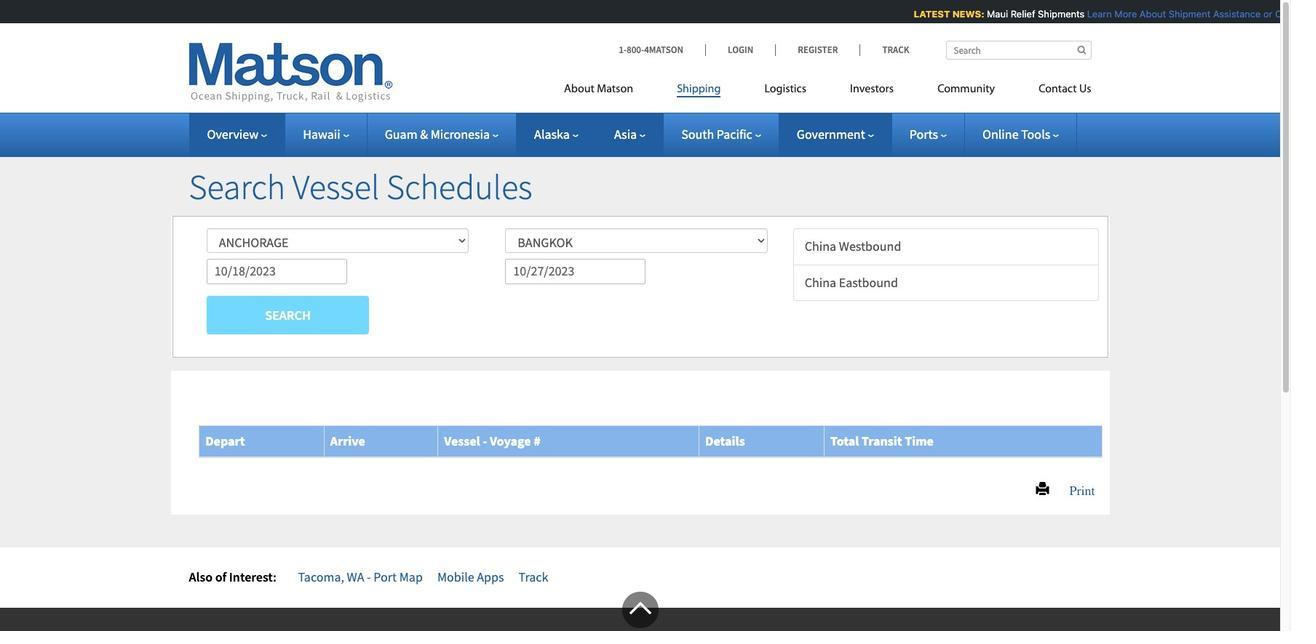 Task type: describe. For each thing, give the bounding box(es) containing it.
search vessel schedules
[[189, 165, 533, 209]]

map
[[399, 570, 423, 586]]

search image
[[1078, 45, 1086, 55]]

Start date text field
[[207, 259, 347, 284]]

ports link
[[910, 126, 947, 143]]

0 horizontal spatial vessel
[[292, 165, 380, 209]]

1 vertical spatial vessel
[[444, 433, 480, 450]]

learn more about shipment assistance or con link
[[1086, 8, 1291, 20]]

search for search vessel schedules
[[189, 165, 285, 209]]

pacific
[[717, 126, 753, 143]]

1-
[[619, 44, 627, 56]]

1 vertical spatial -
[[367, 570, 371, 586]]

Search search field
[[946, 41, 1092, 60]]

1 vertical spatial track link
[[519, 570, 548, 586]]

contact us link
[[1017, 76, 1092, 106]]

total
[[831, 433, 859, 450]]

print link
[[1049, 474, 1102, 504]]

&
[[420, 126, 428, 143]]

contact us
[[1039, 84, 1092, 95]]

asia
[[614, 126, 637, 143]]

shipping
[[677, 84, 721, 95]]

assistance
[[1212, 8, 1260, 20]]

maui
[[986, 8, 1007, 20]]

china eastbound
[[805, 274, 898, 291]]

tacoma,
[[298, 570, 344, 586]]

schedules
[[386, 165, 533, 209]]

tools
[[1021, 126, 1051, 143]]

community
[[938, 84, 995, 95]]

about inside top menu navigation
[[564, 84, 595, 95]]

con
[[1274, 8, 1291, 20]]

latest
[[913, 8, 949, 20]]

800-
[[627, 44, 644, 56]]

apps
[[477, 570, 504, 586]]

china westbound link
[[793, 228, 1099, 265]]

us
[[1079, 84, 1092, 95]]

alaska
[[534, 126, 570, 143]]

top menu navigation
[[564, 76, 1092, 106]]

south
[[681, 126, 714, 143]]

track for bottommost track link
[[519, 570, 548, 586]]

investors link
[[828, 76, 916, 106]]

depart
[[205, 433, 245, 450]]

shipment
[[1168, 8, 1210, 20]]

backtop image
[[622, 593, 658, 629]]

overview link
[[207, 126, 267, 143]]

learn
[[1086, 8, 1111, 20]]

1 horizontal spatial -
[[483, 433, 487, 450]]

interest:
[[229, 570, 277, 586]]

logistics
[[765, 84, 807, 95]]

End date text field
[[505, 259, 646, 284]]

eastbound
[[839, 274, 898, 291]]

register
[[798, 44, 838, 56]]

contact
[[1039, 84, 1077, 95]]

guam & micronesia
[[385, 126, 490, 143]]

time
[[905, 433, 934, 450]]

overview
[[207, 126, 259, 143]]

tacoma, wa - port map
[[298, 570, 423, 586]]

china for china eastbound
[[805, 274, 837, 291]]

about matson
[[564, 84, 633, 95]]

arrive
[[330, 433, 365, 450]]

search for search
[[265, 307, 311, 324]]

matson
[[597, 84, 633, 95]]

1 horizontal spatial about
[[1139, 8, 1165, 20]]

total transit time
[[831, 433, 934, 450]]



Task type: vqa. For each thing, say whether or not it's contained in the screenshot.
PACIFIC
yes



Task type: locate. For each thing, give the bounding box(es) containing it.
0 horizontal spatial track
[[519, 570, 548, 586]]

vessel left voyage on the bottom of the page
[[444, 433, 480, 450]]

transit
[[862, 433, 902, 450]]

track link up the 'investors'
[[860, 44, 910, 56]]

more
[[1114, 8, 1136, 20]]

0 vertical spatial track
[[883, 44, 910, 56]]

ports
[[910, 126, 938, 143]]

port
[[374, 570, 397, 586]]

vessel
[[292, 165, 380, 209], [444, 433, 480, 450]]

online tools link
[[983, 126, 1059, 143]]

about matson link
[[564, 76, 655, 106]]

alaska link
[[534, 126, 579, 143]]

or
[[1262, 8, 1272, 20]]

micronesia
[[431, 126, 490, 143]]

china eastbound link
[[793, 265, 1099, 302]]

guam
[[385, 126, 418, 143]]

login link
[[705, 44, 775, 56]]

mobile
[[437, 570, 474, 586]]

0 vertical spatial china
[[805, 238, 837, 255]]

relief
[[1010, 8, 1034, 20]]

search down start date text field
[[265, 307, 311, 324]]

government link
[[797, 126, 874, 143]]

1 vertical spatial china
[[805, 274, 837, 291]]

1 horizontal spatial track
[[883, 44, 910, 56]]

south pacific
[[681, 126, 753, 143]]

search
[[189, 165, 285, 209], [265, 307, 311, 324]]

voyage
[[490, 433, 531, 450]]

1-800-4matson link
[[619, 44, 705, 56]]

0 horizontal spatial about
[[564, 84, 595, 95]]

search inside button
[[265, 307, 311, 324]]

china up china eastbound
[[805, 238, 837, 255]]

south pacific link
[[681, 126, 761, 143]]

hawaii link
[[303, 126, 349, 143]]

0 horizontal spatial track link
[[519, 570, 548, 586]]

print
[[1057, 482, 1095, 497]]

investors
[[850, 84, 894, 95]]

1 horizontal spatial track link
[[860, 44, 910, 56]]

vessel down hawaii link
[[292, 165, 380, 209]]

login
[[728, 44, 754, 56]]

about right "more"
[[1139, 8, 1165, 20]]

search button
[[207, 296, 369, 335]]

1 china from the top
[[805, 238, 837, 255]]

online
[[983, 126, 1019, 143]]

1 horizontal spatial vessel
[[444, 433, 480, 450]]

details
[[705, 433, 745, 450]]

china for china westbound
[[805, 238, 837, 255]]

0 vertical spatial about
[[1139, 8, 1165, 20]]

china westbound
[[805, 238, 902, 255]]

2 china from the top
[[805, 274, 837, 291]]

also
[[189, 570, 213, 586]]

wa
[[347, 570, 364, 586]]

0 vertical spatial track link
[[860, 44, 910, 56]]

track right apps
[[519, 570, 548, 586]]

mobile apps link
[[437, 570, 504, 586]]

shipping link
[[655, 76, 743, 106]]

asia link
[[614, 126, 646, 143]]

1 vertical spatial track
[[519, 570, 548, 586]]

footer
[[0, 593, 1280, 632]]

1 vertical spatial search
[[265, 307, 311, 324]]

online tools
[[983, 126, 1051, 143]]

about
[[1139, 8, 1165, 20], [564, 84, 595, 95]]

latest news: maui relief shipments learn more about shipment assistance or con
[[913, 8, 1291, 20]]

guam & micronesia link
[[385, 126, 499, 143]]

search down overview link
[[189, 165, 285, 209]]

1-800-4matson
[[619, 44, 684, 56]]

track for right track link
[[883, 44, 910, 56]]

news:
[[951, 8, 983, 20]]

china left eastbound
[[805, 274, 837, 291]]

mobile apps
[[437, 570, 504, 586]]

- right wa
[[367, 570, 371, 586]]

track up the 'investors'
[[883, 44, 910, 56]]

1 vertical spatial about
[[564, 84, 595, 95]]

of
[[215, 570, 227, 586]]

track link right apps
[[519, 570, 548, 586]]

also of interest:
[[189, 570, 277, 586]]

track link
[[860, 44, 910, 56], [519, 570, 548, 586]]

None search field
[[946, 41, 1092, 60]]

about left matson at the top left of the page
[[564, 84, 595, 95]]

tacoma, wa - port map link
[[298, 570, 423, 586]]

#
[[534, 433, 541, 450]]

- left voyage on the bottom of the page
[[483, 433, 487, 450]]

shipments
[[1037, 8, 1084, 20]]

4matson
[[644, 44, 684, 56]]

0 vertical spatial vessel
[[292, 165, 380, 209]]

0 horizontal spatial -
[[367, 570, 371, 586]]

china
[[805, 238, 837, 255], [805, 274, 837, 291]]

government
[[797, 126, 865, 143]]

vessel - voyage #
[[444, 433, 541, 450]]

logistics link
[[743, 76, 828, 106]]

-
[[483, 433, 487, 450], [367, 570, 371, 586]]

0 vertical spatial search
[[189, 165, 285, 209]]

0 vertical spatial -
[[483, 433, 487, 450]]

westbound
[[839, 238, 902, 255]]

blue matson logo with ocean, shipping, truck, rail and logistics written beneath it. image
[[189, 43, 393, 103]]

community link
[[916, 76, 1017, 106]]

track
[[883, 44, 910, 56], [519, 570, 548, 586]]

register link
[[775, 44, 860, 56]]

hawaii
[[303, 126, 340, 143]]



